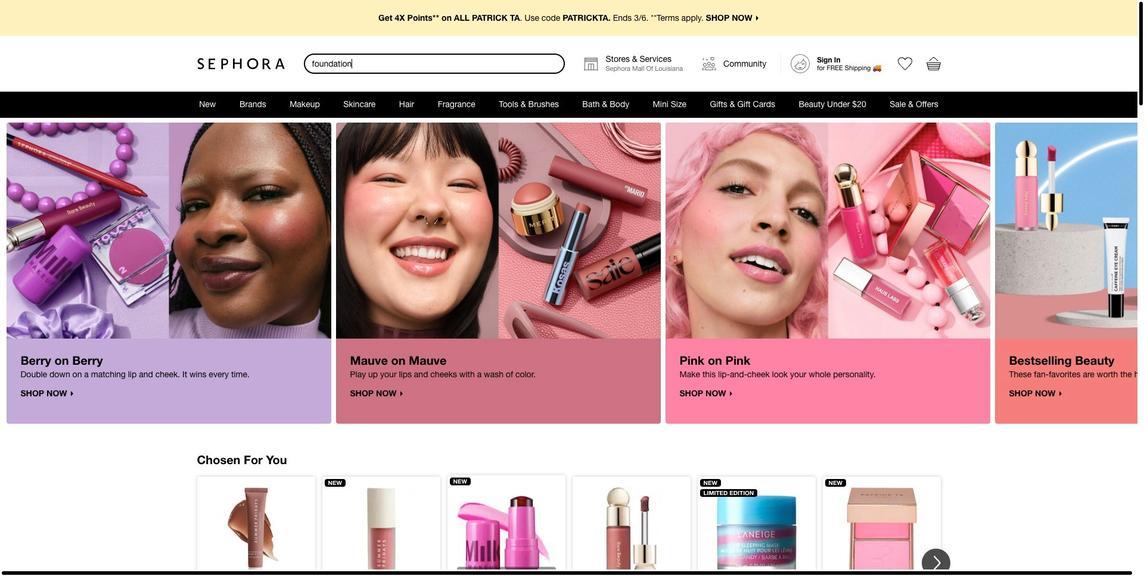 Task type: describe. For each thing, give the bounding box(es) containing it.
summer fridays - dream lip oil for moisturizing sheer coverage image
[[332, 487, 431, 577]]

laneige - lip sleeping mask intense hydration with vitamin c image
[[707, 487, 806, 577]]

summer fridays - lip butter balm for hydration & shine image
[[206, 487, 305, 577]]



Task type: locate. For each thing, give the bounding box(es) containing it.
go to basket image
[[926, 57, 941, 71]]

sephora homepage image
[[197, 58, 285, 70]]

None field
[[304, 54, 565, 74]]

None search field
[[304, 54, 565, 74]]

Search search field
[[305, 55, 564, 73]]

rare beauty by selena gomez - soft pinch liquid blush image
[[582, 487, 681, 577]]

patrick ta - major headlines double-take crème & powder blush duo image
[[832, 487, 931, 577]]

milk makeup - cooling water jelly tint lip + cheek blush stain image
[[457, 485, 556, 577]]



Task type: vqa. For each thing, say whether or not it's contained in the screenshot.
section
no



